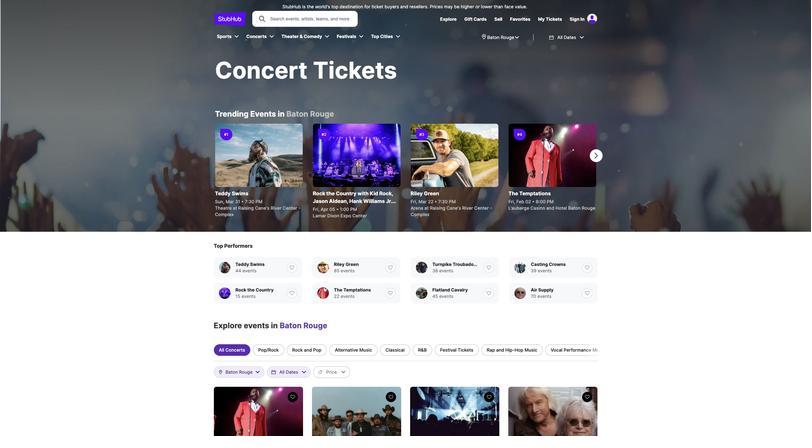 Task type: vqa. For each thing, say whether or not it's contained in the screenshot.
2 - U2 icon on the left bottom of page
no



Task type: describe. For each thing, give the bounding box(es) containing it.
8:00
[[536, 199, 546, 204]]

mar for teddy
[[226, 199, 234, 204]]

teddy swims sun, mar 31 • 7:30 pm theatre at raising cane's river center - complex
[[215, 190, 301, 217]]

rouge down sell
[[501, 35, 514, 40]]

temptations for the temptations fri, feb 02 • 8:00 pm l'auberge casino and hotel baton rouge
[[519, 190, 551, 197]]

pop/rock button
[[253, 344, 284, 356]]

ticket
[[372, 4, 383, 9]]

pm for the temptations
[[547, 199, 554, 204]]

turnpike
[[432, 262, 452, 267]]

at for green
[[425, 205, 429, 211]]

concert
[[215, 56, 308, 84]]

favorites
[[510, 16, 530, 22]]

#2
[[322, 132, 326, 137]]

rouge up pop
[[304, 321, 327, 330]]

top performers
[[214, 243, 253, 249]]

explore for explore events in baton rouge
[[214, 321, 242, 330]]

pop
[[313, 347, 321, 353]]

05
[[330, 207, 335, 212]]

and inside rock and pop button
[[304, 347, 312, 353]]

• for green
[[435, 199, 437, 204]]

rap and hip-hop music
[[487, 347, 537, 353]]

the temptations fri, feb 02 • 8:00 pm l'auberge casino and hotel baton rouge
[[509, 190, 595, 211]]

l'auberge
[[509, 205, 529, 211]]

and right buyers
[[400, 4, 408, 9]]

arena
[[411, 205, 423, 211]]

resellers.
[[410, 4, 429, 9]]

cane's for riley green
[[447, 205, 461, 211]]

be
[[454, 4, 460, 9]]

sports link
[[214, 29, 234, 43]]

concert tickets
[[215, 56, 397, 84]]

cavalry
[[451, 287, 468, 293]]

45
[[432, 294, 438, 299]]

my
[[538, 16, 545, 22]]

baton rouge for the leftmost baton rouge button
[[226, 369, 253, 375]]

sun,
[[215, 199, 224, 204]]

teddy swims 44 events
[[235, 262, 265, 273]]

festival
[[440, 347, 457, 353]]

complex for riley
[[411, 212, 430, 217]]

classical button
[[380, 344, 410, 356]]

center for green
[[474, 205, 489, 211]]

events for flatland
[[439, 294, 453, 299]]

festival tickets button
[[435, 344, 479, 356]]

expo
[[341, 213, 351, 218]]

mar for riley
[[419, 199, 427, 204]]

riley for riley green fri, mar 22 • 7:30 pm arena at raising cane's river center - complex
[[411, 190, 423, 197]]

music inside vocal performance music button
[[593, 347, 605, 353]]

country for events
[[256, 287, 274, 293]]

theater
[[281, 34, 299, 39]]

1 vertical spatial all dates
[[279, 369, 298, 375]]

baton rouge for the top baton rouge button
[[487, 35, 514, 40]]

gift
[[464, 16, 473, 22]]

sign in
[[570, 16, 585, 22]]

at for swims
[[233, 205, 237, 211]]

jason
[[313, 198, 328, 204]]

sports
[[217, 34, 232, 39]]

favorites link
[[510, 16, 530, 22]]

hotel
[[556, 205, 567, 211]]

is
[[302, 4, 306, 9]]

all for the top baton rouge button
[[557, 35, 563, 40]]

events
[[250, 109, 276, 119]]

apr
[[321, 207, 328, 212]]

world's
[[315, 4, 330, 9]]

explore events in baton rouge
[[214, 321, 327, 330]]

• for swims
[[241, 199, 244, 204]]

70
[[531, 294, 536, 299]]

- for teddy swims
[[298, 205, 301, 211]]

fri, inside the fri, apr 05 • 1:00 pm lamar dixon expo center
[[313, 207, 320, 212]]

Search events, artists, teams, and more field
[[270, 15, 352, 22]]

face
[[505, 4, 514, 9]]

cards
[[474, 16, 487, 22]]

0 vertical spatial baton rouge button
[[470, 29, 531, 45]]

baton down the sell link
[[487, 35, 500, 40]]

top cities
[[371, 34, 393, 39]]

comedy
[[304, 34, 322, 39]]

0 horizontal spatial baton rouge button
[[218, 367, 260, 378]]

events inside rock the country 15 events
[[242, 294, 256, 299]]

rock and pop
[[292, 347, 321, 353]]

festival tickets
[[440, 347, 473, 353]]

alternative music
[[335, 347, 372, 353]]

air
[[531, 287, 537, 293]]

rock for rock and pop
[[292, 347, 303, 353]]

flatland cavalry 45 events
[[432, 287, 468, 299]]

tickets for concert tickets
[[313, 56, 397, 84]]

green for riley green fri, mar 22 • 7:30 pm arena at raising cane's river center - complex
[[424, 190, 439, 197]]

rock for rock the country 15 events
[[235, 287, 246, 293]]

theater & comedy link
[[278, 29, 325, 43]]

river for teddy swims
[[271, 205, 282, 211]]

36
[[432, 268, 438, 273]]

concerts inside button
[[225, 347, 245, 353]]

5-
[[385, 206, 390, 212]]

baton up rock and pop
[[280, 321, 302, 330]]

rouge down all concerts button
[[239, 369, 253, 375]]

higher
[[461, 4, 474, 9]]

events for teddy
[[243, 268, 257, 273]]

sign in link
[[570, 16, 585, 22]]

more
[[323, 206, 336, 212]]

teddy for teddy swims 44 events
[[235, 262, 249, 267]]

• inside the fri, apr 05 • 1:00 pm lamar dixon expo center
[[336, 207, 339, 212]]

turnpike troubadours 36 events
[[432, 262, 481, 273]]

and inside rock the country with kid rock, jason aldean, hank williams jr. and more - 2 day pass (april 5-6)
[[313, 206, 322, 212]]

0 vertical spatial concerts
[[246, 34, 267, 39]]

rock and pop button
[[287, 344, 327, 356]]

vocal performance music button
[[545, 344, 611, 356]]

feb
[[516, 199, 524, 204]]

hank
[[349, 198, 362, 204]]

my tickets
[[538, 16, 562, 22]]

events for turnpike
[[439, 268, 453, 273]]

value.
[[515, 4, 527, 9]]

lower
[[481, 4, 493, 9]]

rock,
[[379, 190, 393, 197]]

green for riley green 85 events
[[346, 262, 359, 267]]

hop
[[515, 347, 523, 353]]

complex for teddy
[[215, 212, 234, 217]]

casino
[[531, 205, 545, 211]]

pm inside the fri, apr 05 • 1:00 pm lamar dixon expo center
[[350, 207, 357, 212]]

sell
[[494, 16, 502, 22]]

• for temptations
[[532, 199, 535, 204]]

alternative
[[335, 347, 358, 353]]

performers
[[224, 243, 253, 249]]

hip-
[[505, 347, 515, 353]]

events for air
[[537, 294, 552, 299]]

events for the
[[341, 294, 355, 299]]

fri, for riley
[[411, 199, 417, 204]]

top for top performers
[[214, 243, 223, 249]]

destination
[[340, 4, 363, 9]]

teddy for teddy swims sun, mar 31 • 7:30 pm theatre at raising cane's river center - complex
[[215, 190, 231, 197]]

&
[[300, 34, 303, 39]]

dates for the leftmost baton rouge button
[[286, 369, 298, 375]]

all inside button
[[219, 347, 224, 353]]

1:00
[[340, 207, 349, 212]]

(april
[[369, 206, 383, 212]]

rap and hip-hop music button
[[481, 344, 543, 356]]



Task type: locate. For each thing, give the bounding box(es) containing it.
swims for teddy swims sun, mar 31 • 7:30 pm theatre at raising cane's river center - complex
[[232, 190, 248, 197]]

0 horizontal spatial fri,
[[313, 207, 320, 212]]

baton rouge down all concerts button
[[226, 369, 253, 375]]

all dates down sign at the right top of page
[[557, 35, 576, 40]]

center inside the riley green fri, mar 22 • 7:30 pm arena at raising cane's river center - complex
[[474, 205, 489, 211]]

in
[[581, 16, 585, 22]]

festivals
[[337, 34, 356, 39]]

vocal
[[551, 347, 563, 353]]

dates for the top baton rouge button
[[564, 35, 576, 40]]

mar inside the riley green fri, mar 22 • 7:30 pm arena at raising cane's river center - complex
[[419, 199, 427, 204]]

events inside air supply 70 events
[[537, 294, 552, 299]]

dates
[[564, 35, 576, 40], [286, 369, 298, 375]]

2 horizontal spatial the
[[326, 190, 335, 197]]

0 horizontal spatial tickets
[[313, 56, 397, 84]]

1 vertical spatial swims
[[250, 262, 265, 267]]

0 vertical spatial green
[[424, 190, 439, 197]]

1 horizontal spatial top
[[371, 34, 379, 39]]

0 horizontal spatial dates
[[286, 369, 298, 375]]

1 vertical spatial dates
[[286, 369, 298, 375]]

swims
[[232, 190, 248, 197], [250, 262, 265, 267]]

day
[[345, 206, 355, 212]]

events for riley
[[341, 268, 355, 273]]

theater & comedy
[[281, 34, 322, 39]]

the for rock the country with kid rock, jason aldean, hank williams jr. and more - 2 day pass (april 5-6)
[[326, 190, 335, 197]]

events up pop/rock
[[244, 321, 269, 330]]

fri, apr 05 • 1:00 pm lamar dixon expo center
[[313, 207, 367, 218]]

events inside riley green 85 events
[[341, 268, 355, 273]]

the right is
[[307, 4, 314, 9]]

rock inside button
[[292, 347, 303, 353]]

raising right the arena
[[430, 205, 445, 211]]

fri, inside the temptations fri, feb 02 • 8:00 pm l'auberge casino and hotel baton rouge
[[509, 199, 515, 204]]

0 horizontal spatial center
[[283, 205, 297, 211]]

0 vertical spatial the
[[509, 190, 518, 197]]

vocal performance music
[[551, 347, 605, 353]]

rock inside rock the country with kid rock, jason aldean, hank williams jr. and more - 2 day pass (april 5-6)
[[313, 190, 325, 197]]

rouge right hotel
[[582, 205, 595, 211]]

0 horizontal spatial -
[[298, 205, 301, 211]]

all dates down rock and pop button
[[279, 369, 298, 375]]

and left hotel
[[546, 205, 554, 211]]

7:30
[[245, 199, 254, 204], [438, 199, 448, 204]]

1 horizontal spatial fri,
[[411, 199, 417, 204]]

and
[[400, 4, 408, 9], [546, 205, 554, 211], [313, 206, 322, 212], [304, 347, 312, 353], [496, 347, 504, 353]]

0 horizontal spatial 7:30
[[245, 199, 254, 204]]

0 vertical spatial in
[[278, 109, 285, 119]]

teddy up 44 at left
[[235, 262, 249, 267]]

temptations for the temptations 22 events
[[343, 287, 371, 293]]

green inside riley green 85 events
[[346, 262, 359, 267]]

rock up jason
[[313, 190, 325, 197]]

r&b
[[418, 347, 427, 353]]

swims inside teddy swims sun, mar 31 • 7:30 pm theatre at raising cane's river center - complex
[[232, 190, 248, 197]]

top left cities
[[371, 34, 379, 39]]

0 horizontal spatial mar
[[226, 199, 234, 204]]

1 horizontal spatial 7:30
[[438, 199, 448, 204]]

0 vertical spatial country
[[336, 190, 356, 197]]

in for events
[[271, 321, 278, 330]]

1 music from the left
[[359, 347, 372, 353]]

fri, up lamar
[[313, 207, 320, 212]]

in up pop/rock
[[271, 321, 278, 330]]

- left apr
[[298, 205, 301, 211]]

riley
[[411, 190, 423, 197], [334, 262, 345, 267]]

events inside casting crowns 39 events
[[538, 268, 552, 273]]

0 horizontal spatial music
[[359, 347, 372, 353]]

tickets inside button
[[458, 347, 473, 353]]

1 vertical spatial in
[[271, 321, 278, 330]]

1 vertical spatial green
[[346, 262, 359, 267]]

2 music from the left
[[525, 347, 537, 353]]

2 horizontal spatial fri,
[[509, 199, 515, 204]]

0 vertical spatial baton rouge
[[487, 35, 514, 40]]

0 vertical spatial all dates
[[557, 35, 576, 40]]

alternative music button
[[329, 344, 378, 356]]

or
[[475, 4, 480, 9]]

country for kid
[[336, 190, 356, 197]]

river inside teddy swims sun, mar 31 • 7:30 pm theatre at raising cane's river center - complex
[[271, 205, 282, 211]]

0 horizontal spatial riley
[[334, 262, 345, 267]]

and left pop
[[304, 347, 312, 353]]

top left performers
[[214, 243, 223, 249]]

complex down theatre
[[215, 212, 234, 217]]

pm inside the temptations fri, feb 02 • 8:00 pm l'auberge casino and hotel baton rouge
[[547, 199, 554, 204]]

• inside teddy swims sun, mar 31 • 7:30 pm theatre at raising cane's river center - complex
[[241, 199, 244, 204]]

1 vertical spatial 22
[[334, 294, 339, 299]]

temptations up the 8:00
[[519, 190, 551, 197]]

in right events at the top left
[[278, 109, 285, 119]]

mar left 31
[[226, 199, 234, 204]]

jr.
[[386, 198, 392, 204]]

1 river from the left
[[271, 205, 282, 211]]

riley inside the riley green fri, mar 22 • 7:30 pm arena at raising cane's river center - complex
[[411, 190, 423, 197]]

0 horizontal spatial top
[[214, 243, 223, 249]]

riley up "85" in the bottom of the page
[[334, 262, 345, 267]]

1 complex from the left
[[215, 212, 234, 217]]

teddy inside teddy swims 44 events
[[235, 262, 249, 267]]

pm for riley green
[[449, 199, 456, 204]]

and inside rap and hip-hop music button
[[496, 347, 504, 353]]

teddy inside teddy swims sun, mar 31 • 7:30 pm theatre at raising cane's river center - complex
[[215, 190, 231, 197]]

7:30 inside teddy swims sun, mar 31 • 7:30 pm theatre at raising cane's river center - complex
[[245, 199, 254, 204]]

1 horizontal spatial explore
[[440, 16, 457, 22]]

0 vertical spatial riley
[[411, 190, 423, 197]]

02
[[525, 199, 531, 204]]

0 horizontal spatial baton rouge
[[226, 369, 253, 375]]

0 horizontal spatial the
[[247, 287, 255, 293]]

0 vertical spatial teddy
[[215, 190, 231, 197]]

baton rouge down sell
[[487, 35, 514, 40]]

rock inside rock the country 15 events
[[235, 287, 246, 293]]

the for the temptations fri, feb 02 • 8:00 pm l'auberge casino and hotel baton rouge
[[509, 190, 518, 197]]

river inside the riley green fri, mar 22 • 7:30 pm arena at raising cane's river center - complex
[[462, 205, 473, 211]]

fri, for the
[[509, 199, 515, 204]]

crowns
[[549, 262, 566, 267]]

0 horizontal spatial swims
[[232, 190, 248, 197]]

events down "casting"
[[538, 268, 552, 273]]

casting
[[531, 262, 548, 267]]

temptations down riley green 85 events
[[343, 287, 371, 293]]

complex inside teddy swims sun, mar 31 • 7:30 pm theatre at raising cane's river center - complex
[[215, 212, 234, 217]]

casting crowns 39 events
[[531, 262, 566, 273]]

1 vertical spatial tickets
[[313, 56, 397, 84]]

the
[[509, 190, 518, 197], [334, 287, 342, 293]]

1 horizontal spatial temptations
[[519, 190, 551, 197]]

2 mar from the left
[[419, 199, 427, 204]]

swims up 31
[[232, 190, 248, 197]]

events inside the temptations 22 events
[[341, 294, 355, 299]]

and inside the temptations fri, feb 02 • 8:00 pm l'auberge casino and hotel baton rouge
[[546, 205, 554, 211]]

green inside the riley green fri, mar 22 • 7:30 pm arena at raising cane's river center - complex
[[424, 190, 439, 197]]

1 vertical spatial rock
[[235, 287, 246, 293]]

events right "85" in the bottom of the page
[[341, 268, 355, 273]]

the for the temptations 22 events
[[334, 287, 342, 293]]

7:30 for riley green
[[438, 199, 448, 204]]

2 complex from the left
[[411, 212, 430, 217]]

temptations inside the temptations fri, feb 02 • 8:00 pm l'auberge casino and hotel baton rouge
[[519, 190, 551, 197]]

1 vertical spatial teddy
[[235, 262, 249, 267]]

explore link
[[440, 16, 457, 22]]

center inside the fri, apr 05 • 1:00 pm lamar dixon expo center
[[352, 213, 367, 218]]

events for casting
[[538, 268, 552, 273]]

0 vertical spatial temptations
[[519, 190, 551, 197]]

the up feb
[[509, 190, 518, 197]]

6)
[[390, 206, 396, 212]]

the temptations 22 events
[[334, 287, 371, 299]]

0 vertical spatial tickets
[[546, 16, 562, 22]]

stubhub is the world's top destination for ticket buyers and resellers. prices may be higher or lower than face value.
[[283, 4, 527, 9]]

with
[[358, 190, 369, 197]]

22 inside the temptations 22 events
[[334, 294, 339, 299]]

the inside the temptations 22 events
[[334, 287, 342, 293]]

2 vertical spatial the
[[247, 287, 255, 293]]

prices
[[430, 4, 443, 9]]

1 vertical spatial all
[[219, 347, 224, 353]]

rouge
[[501, 35, 514, 40], [582, 205, 595, 211], [304, 321, 327, 330], [239, 369, 253, 375]]

riley green 85 events
[[334, 262, 359, 273]]

the down "85" in the bottom of the page
[[334, 287, 342, 293]]

1 vertical spatial top
[[214, 243, 223, 249]]

music right performance
[[593, 347, 605, 353]]

7:30 inside the riley green fri, mar 22 • 7:30 pm arena at raising cane's river center - complex
[[438, 199, 448, 204]]

events down riley green 85 events
[[341, 294, 355, 299]]

0 horizontal spatial explore
[[214, 321, 242, 330]]

2 horizontal spatial tickets
[[546, 16, 562, 22]]

music inside rap and hip-hop music button
[[525, 347, 537, 353]]

music right hop
[[525, 347, 537, 353]]

swims for teddy swims 44 events
[[250, 262, 265, 267]]

and up lamar
[[313, 206, 322, 212]]

complex down the arena
[[411, 212, 430, 217]]

rock for rock the country with kid rock, jason aldean, hank williams jr. and more - 2 day pass (april 5-6)
[[313, 190, 325, 197]]

explore
[[440, 16, 457, 22], [214, 321, 242, 330]]

#3
[[419, 132, 424, 137]]

15
[[235, 294, 240, 299]]

#1
[[224, 132, 228, 137]]

top
[[371, 34, 379, 39], [214, 243, 223, 249]]

air supply 70 events
[[531, 287, 554, 299]]

mar inside teddy swims sun, mar 31 • 7:30 pm theatre at raising cane's river center - complex
[[226, 199, 234, 204]]

baton inside the temptations fri, feb 02 • 8:00 pm l'auberge casino and hotel baton rouge
[[568, 205, 581, 211]]

events inside turnpike troubadours 36 events
[[439, 268, 453, 273]]

temptations
[[519, 190, 551, 197], [343, 287, 371, 293]]

1 horizontal spatial the
[[509, 190, 518, 197]]

buyers
[[385, 4, 399, 9]]

31
[[235, 199, 240, 204]]

music right alternative
[[359, 347, 372, 353]]

2 at from the left
[[425, 205, 429, 211]]

1 horizontal spatial dates
[[564, 35, 576, 40]]

2 horizontal spatial all
[[557, 35, 563, 40]]

0 horizontal spatial all dates
[[279, 369, 298, 375]]

0 vertical spatial all
[[557, 35, 563, 40]]

green
[[424, 190, 439, 197], [346, 262, 359, 267]]

than
[[494, 4, 503, 9]]

events down supply
[[537, 294, 552, 299]]

dates down sign at the right top of page
[[564, 35, 576, 40]]

explore down may
[[440, 16, 457, 22]]

2 horizontal spatial music
[[593, 347, 605, 353]]

price button
[[313, 366, 350, 378]]

rouge inside the temptations fri, feb 02 • 8:00 pm l'auberge casino and hotel baton rouge
[[582, 205, 595, 211]]

1 horizontal spatial teddy
[[235, 262, 249, 267]]

2 horizontal spatial rock
[[313, 190, 325, 197]]

0 vertical spatial the
[[307, 4, 314, 9]]

events down flatland
[[439, 294, 453, 299]]

1 horizontal spatial mar
[[419, 199, 427, 204]]

1 vertical spatial baton rouge
[[226, 369, 253, 375]]

rock left pop
[[292, 347, 303, 353]]

flatland
[[432, 287, 450, 293]]

2 horizontal spatial center
[[474, 205, 489, 211]]

0 horizontal spatial at
[[233, 205, 237, 211]]

1 mar from the left
[[226, 199, 234, 204]]

0 vertical spatial dates
[[564, 35, 576, 40]]

temptations inside the temptations 22 events
[[343, 287, 371, 293]]

0 vertical spatial 22
[[428, 199, 434, 204]]

1 vertical spatial temptations
[[343, 287, 371, 293]]

dates down rock and pop button
[[286, 369, 298, 375]]

events inside flatland cavalry 45 events
[[439, 294, 453, 299]]

2 7:30 from the left
[[438, 199, 448, 204]]

0 vertical spatial top
[[371, 34, 379, 39]]

events right 15
[[242, 294, 256, 299]]

1 horizontal spatial all
[[279, 369, 285, 375]]

riley up the arena
[[411, 190, 423, 197]]

0 horizontal spatial green
[[346, 262, 359, 267]]

0 horizontal spatial temptations
[[343, 287, 371, 293]]

fri, left feb
[[509, 199, 515, 204]]

pm for teddy swims
[[256, 199, 262, 204]]

1 vertical spatial country
[[256, 287, 274, 293]]

• inside the riley green fri, mar 22 • 7:30 pm arena at raising cane's river center - complex
[[435, 199, 437, 204]]

0 vertical spatial rock
[[313, 190, 325, 197]]

country up aldean,
[[336, 190, 356, 197]]

at inside the riley green fri, mar 22 • 7:30 pm arena at raising cane's river center - complex
[[425, 205, 429, 211]]

at right the arena
[[425, 205, 429, 211]]

swims down performers
[[250, 262, 265, 267]]

- inside rock the country with kid rock, jason aldean, hank williams jr. and more - 2 day pass (april 5-6)
[[337, 206, 340, 212]]

raising for green
[[430, 205, 445, 211]]

1 horizontal spatial center
[[352, 213, 367, 218]]

baton rouge button down all concerts button
[[218, 367, 260, 378]]

1 vertical spatial explore
[[214, 321, 242, 330]]

0 vertical spatial explore
[[440, 16, 457, 22]]

complex inside the riley green fri, mar 22 • 7:30 pm arena at raising cane's river center - complex
[[411, 212, 430, 217]]

2 raising from the left
[[430, 205, 445, 211]]

- inside teddy swims sun, mar 31 • 7:30 pm theatre at raising cane's river center - complex
[[298, 205, 301, 211]]

3 music from the left
[[593, 347, 605, 353]]

stubhub image
[[214, 11, 246, 27]]

22 inside the riley green fri, mar 22 • 7:30 pm arena at raising cane's river center - complex
[[428, 199, 434, 204]]

1 horizontal spatial cane's
[[447, 205, 461, 211]]

the inside rock the country with kid rock, jason aldean, hank williams jr. and more - 2 day pass (april 5-6)
[[326, 190, 335, 197]]

swims inside teddy swims 44 events
[[250, 262, 265, 267]]

1 horizontal spatial raising
[[430, 205, 445, 211]]

price
[[326, 369, 337, 375]]

country
[[336, 190, 356, 197], [256, 287, 274, 293]]

2 horizontal spatial -
[[490, 205, 492, 211]]

the for rock the country 15 events
[[247, 287, 255, 293]]

1 horizontal spatial riley
[[411, 190, 423, 197]]

- left 2
[[337, 206, 340, 212]]

1 horizontal spatial baton rouge button
[[470, 29, 531, 45]]

0 horizontal spatial cane's
[[255, 205, 270, 211]]

1 horizontal spatial all dates
[[557, 35, 576, 40]]

top
[[331, 4, 338, 9]]

1 horizontal spatial -
[[337, 206, 340, 212]]

events
[[243, 268, 257, 273], [341, 268, 355, 273], [439, 268, 453, 273], [538, 268, 552, 273], [242, 294, 256, 299], [341, 294, 355, 299], [439, 294, 453, 299], [537, 294, 552, 299], [244, 321, 269, 330]]

and right rap
[[496, 347, 504, 353]]

riley green fri, mar 22 • 7:30 pm arena at raising cane's river center - complex
[[411, 190, 492, 217]]

performance
[[564, 347, 591, 353]]

85
[[334, 268, 339, 273]]

1 horizontal spatial country
[[336, 190, 356, 197]]

- for riley green
[[490, 205, 492, 211]]

1 horizontal spatial at
[[425, 205, 429, 211]]

tickets for my tickets
[[546, 16, 562, 22]]

pm
[[256, 199, 262, 204], [449, 199, 456, 204], [547, 199, 554, 204], [350, 207, 357, 212]]

0 horizontal spatial all
[[219, 347, 224, 353]]

raising inside teddy swims sun, mar 31 • 7:30 pm theatre at raising cane's river center - complex
[[238, 205, 254, 211]]

2 vertical spatial tickets
[[458, 347, 473, 353]]

country inside rock the country 15 events
[[256, 287, 274, 293]]

in for events
[[278, 109, 285, 119]]

1 vertical spatial concerts
[[225, 347, 245, 353]]

pass
[[356, 206, 368, 212]]

1 horizontal spatial 22
[[428, 199, 434, 204]]

0 horizontal spatial the
[[334, 287, 342, 293]]

teddy
[[215, 190, 231, 197], [235, 262, 249, 267]]

rock the country 15 events
[[235, 287, 274, 299]]

1 horizontal spatial river
[[462, 205, 473, 211]]

lamar
[[313, 213, 326, 218]]

explore for explore
[[440, 16, 457, 22]]

1 vertical spatial the
[[326, 190, 335, 197]]

1 vertical spatial the
[[334, 287, 342, 293]]

baton right hotel
[[568, 205, 581, 211]]

all concerts
[[219, 347, 245, 353]]

top for top cities
[[371, 34, 379, 39]]

1 vertical spatial riley
[[334, 262, 345, 267]]

sell link
[[494, 16, 502, 22]]

cane's for teddy swims
[[255, 205, 270, 211]]

the inside the temptations fri, feb 02 • 8:00 pm l'auberge casino and hotel baton rouge
[[509, 190, 518, 197]]

• inside the temptations fri, feb 02 • 8:00 pm l'auberge casino and hotel baton rouge
[[532, 199, 535, 204]]

events down 'turnpike' at the right bottom
[[439, 268, 453, 273]]

7:30 for teddy swims
[[245, 199, 254, 204]]

trending
[[215, 109, 249, 119]]

all
[[557, 35, 563, 40], [219, 347, 224, 353], [279, 369, 285, 375]]

gift cards link
[[464, 16, 487, 22]]

2 vertical spatial all
[[279, 369, 285, 375]]

rock
[[313, 190, 325, 197], [235, 287, 246, 293], [292, 347, 303, 353]]

1 horizontal spatial tickets
[[458, 347, 473, 353]]

country inside rock the country with kid rock, jason aldean, hank williams jr. and more - 2 day pass (april 5-6)
[[336, 190, 356, 197]]

- left the l'auberge
[[490, 205, 492, 211]]

1 at from the left
[[233, 205, 237, 211]]

0 horizontal spatial country
[[256, 287, 274, 293]]

1 raising from the left
[[238, 205, 254, 211]]

cane's inside the riley green fri, mar 22 • 7:30 pm arena at raising cane's river center - complex
[[447, 205, 461, 211]]

for
[[365, 4, 370, 9]]

cities
[[380, 34, 393, 39]]

mar up the arena
[[419, 199, 427, 204]]

music inside alternative music button
[[359, 347, 372, 353]]

2 cane's from the left
[[447, 205, 461, 211]]

the inside rock the country 15 events
[[247, 287, 255, 293]]

1 horizontal spatial complex
[[411, 212, 430, 217]]

rock up 15
[[235, 287, 246, 293]]

fri, up the arena
[[411, 199, 417, 204]]

riley inside riley green 85 events
[[334, 262, 345, 267]]

cane's inside teddy swims sun, mar 31 • 7:30 pm theatre at raising cane's river center - complex
[[255, 205, 270, 211]]

0 horizontal spatial complex
[[215, 212, 234, 217]]

complex
[[215, 212, 234, 217], [411, 212, 430, 217]]

top cities link
[[368, 29, 396, 43]]

raising for swims
[[238, 205, 254, 211]]

at inside teddy swims sun, mar 31 • 7:30 pm theatre at raising cane's river center - complex
[[233, 205, 237, 211]]

2 river from the left
[[462, 205, 473, 211]]

williams
[[364, 198, 385, 204]]

r&b button
[[413, 344, 432, 356]]

events right 44 at left
[[243, 268, 257, 273]]

22
[[428, 199, 434, 204], [334, 294, 339, 299]]

river for riley green
[[462, 205, 473, 211]]

country down teddy swims 44 events
[[256, 287, 274, 293]]

pop/rock
[[258, 347, 279, 353]]

baton down all concerts button
[[226, 369, 238, 375]]

concerts
[[246, 34, 267, 39], [225, 347, 245, 353]]

raising down 31
[[238, 205, 254, 211]]

at down 31
[[233, 205, 237, 211]]

explore up 'all concerts' at the bottom of page
[[214, 321, 242, 330]]

pm inside the riley green fri, mar 22 • 7:30 pm arena at raising cane's river center - complex
[[449, 199, 456, 204]]

gift cards
[[464, 16, 487, 22]]

aldean,
[[329, 198, 348, 204]]

tickets for festival tickets
[[458, 347, 473, 353]]

•
[[241, 199, 244, 204], [435, 199, 437, 204], [532, 199, 535, 204], [336, 207, 339, 212]]

raising
[[238, 205, 254, 211], [430, 205, 445, 211]]

teddy up sun, at the left top of page
[[215, 190, 231, 197]]

festivals link
[[334, 29, 359, 43]]

1 cane's from the left
[[255, 205, 270, 211]]

- inside the riley green fri, mar 22 • 7:30 pm arena at raising cane's river center - complex
[[490, 205, 492, 211]]

1 horizontal spatial concerts
[[246, 34, 267, 39]]

center inside teddy swims sun, mar 31 • 7:30 pm theatre at raising cane's river center - complex
[[283, 205, 297, 211]]

riley for riley green 85 events
[[334, 262, 345, 267]]

0 horizontal spatial rock
[[235, 287, 246, 293]]

1 horizontal spatial rock
[[292, 347, 303, 353]]

raising inside the riley green fri, mar 22 • 7:30 pm arena at raising cane's river center - complex
[[430, 205, 445, 211]]

0 horizontal spatial 22
[[334, 294, 339, 299]]

0 horizontal spatial concerts
[[225, 347, 245, 353]]

1 7:30 from the left
[[245, 199, 254, 204]]

the down teddy swims 44 events
[[247, 287, 255, 293]]

the up aldean,
[[326, 190, 335, 197]]

fri, inside the riley green fri, mar 22 • 7:30 pm arena at raising cane's river center - complex
[[411, 199, 417, 204]]

baton rouge button down sell
[[470, 29, 531, 45]]

center
[[283, 205, 297, 211], [474, 205, 489, 211], [352, 213, 367, 218]]

0 horizontal spatial raising
[[238, 205, 254, 211]]

all for the leftmost baton rouge button
[[279, 369, 285, 375]]

events inside teddy swims 44 events
[[243, 268, 257, 273]]

center for swims
[[283, 205, 297, 211]]

pm inside teddy swims sun, mar 31 • 7:30 pm theatre at raising cane's river center - complex
[[256, 199, 262, 204]]



